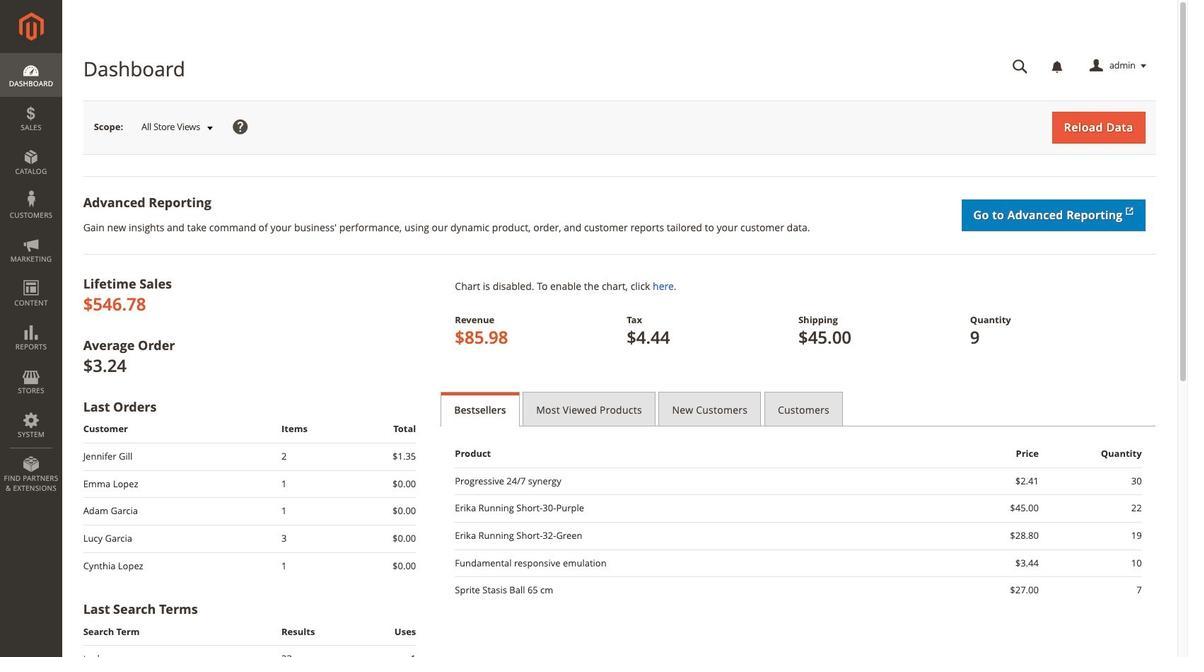 Task type: locate. For each thing, give the bounding box(es) containing it.
tab list
[[441, 392, 1156, 426]]

None text field
[[1003, 54, 1038, 79]]

menu bar
[[0, 53, 62, 500]]



Task type: describe. For each thing, give the bounding box(es) containing it.
magento admin panel image
[[19, 12, 43, 41]]



